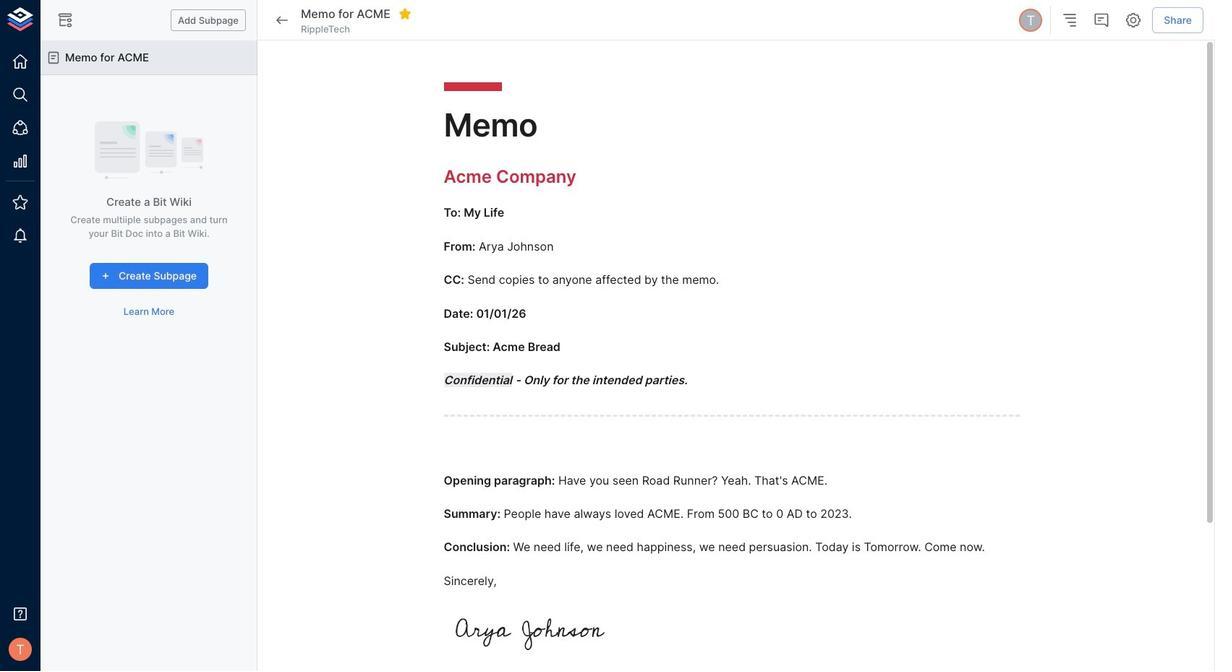 Task type: describe. For each thing, give the bounding box(es) containing it.
comments image
[[1093, 12, 1110, 29]]

table of contents image
[[1061, 12, 1079, 29]]

settings image
[[1125, 12, 1142, 29]]



Task type: vqa. For each thing, say whether or not it's contained in the screenshot.
Remove Favorite Image
yes



Task type: locate. For each thing, give the bounding box(es) containing it.
remove favorite image
[[398, 7, 411, 20]]

hide wiki image
[[56, 12, 74, 29]]

go back image
[[273, 12, 291, 29]]



